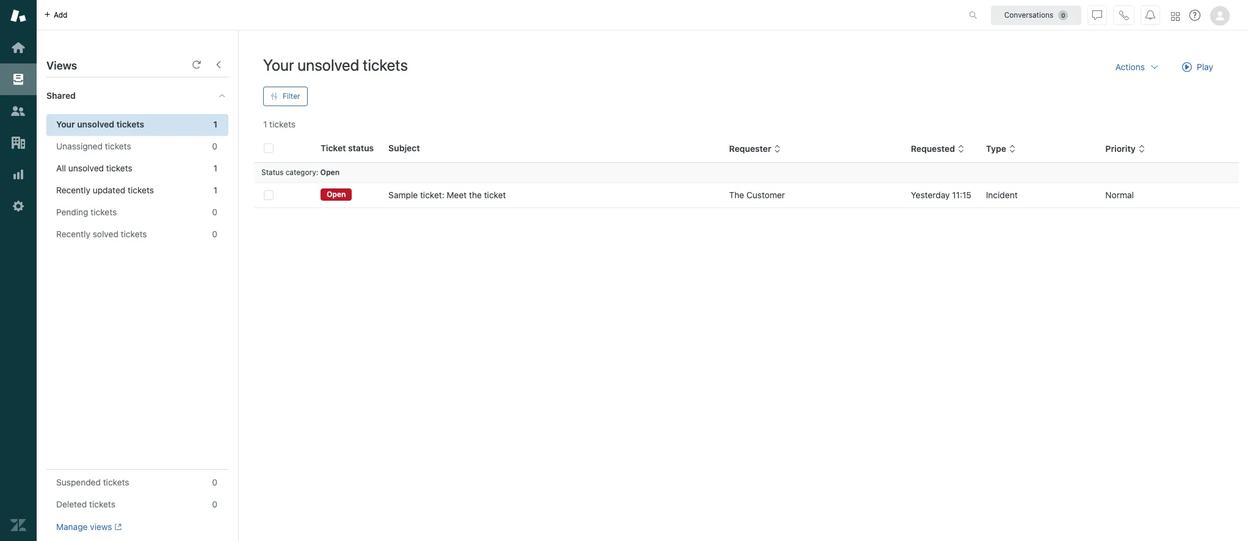 Task type: describe. For each thing, give the bounding box(es) containing it.
updated
[[93, 185, 125, 196]]

0 for recently solved tickets
[[212, 229, 218, 240]]

ticket:
[[420, 190, 445, 200]]

refresh views pane image
[[192, 60, 202, 70]]

incident
[[987, 190, 1018, 200]]

pending
[[56, 207, 88, 218]]

1 tickets
[[263, 119, 296, 130]]

ticket status
[[321, 143, 374, 153]]

add
[[54, 10, 68, 19]]

customer
[[747, 190, 786, 200]]

all
[[56, 163, 66, 174]]

requester button
[[730, 144, 782, 155]]

1 vertical spatial unsolved
[[77, 119, 114, 130]]

add button
[[37, 0, 75, 30]]

get started image
[[10, 40, 26, 56]]

all unsolved tickets
[[56, 163, 132, 174]]

yesterday 11:15
[[912, 190, 972, 200]]

manage
[[56, 522, 88, 533]]

0 for suspended tickets
[[212, 478, 218, 488]]

1 horizontal spatial your unsolved tickets
[[263, 56, 408, 74]]

status
[[262, 168, 284, 177]]

recently for recently solved tickets
[[56, 229, 90, 240]]

0 horizontal spatial your unsolved tickets
[[56, 119, 144, 130]]

ticket
[[321, 143, 346, 153]]

zendesk support image
[[10, 8, 26, 24]]

1 for recently updated tickets
[[214, 185, 218, 196]]

main element
[[0, 0, 37, 542]]

requested button
[[912, 144, 965, 155]]

priority
[[1106, 144, 1136, 154]]

0 vertical spatial unsolved
[[298, 56, 360, 74]]

type
[[987, 144, 1007, 154]]

reporting image
[[10, 167, 26, 183]]

unassigned tickets
[[56, 141, 131, 152]]

unassigned
[[56, 141, 103, 152]]

sample ticket: meet the ticket link
[[389, 189, 506, 202]]

requester
[[730, 144, 772, 154]]

sample ticket: meet the ticket
[[389, 190, 506, 200]]

normal
[[1106, 190, 1135, 200]]

views
[[46, 59, 77, 72]]

0 for deleted tickets
[[212, 500, 218, 510]]

meet
[[447, 190, 467, 200]]

pending tickets
[[56, 207, 117, 218]]

sample
[[389, 190, 418, 200]]

views
[[90, 522, 112, 533]]

zendesk products image
[[1172, 12, 1181, 20]]

1 horizontal spatial your
[[263, 56, 294, 74]]

deleted
[[56, 500, 87, 510]]



Task type: locate. For each thing, give the bounding box(es) containing it.
organizations image
[[10, 135, 26, 151]]

button displays agent's chat status as invisible. image
[[1093, 10, 1103, 20]]

0 vertical spatial recently
[[56, 185, 90, 196]]

suspended tickets
[[56, 478, 129, 488]]

recently updated tickets
[[56, 185, 154, 196]]

type button
[[987, 144, 1017, 155]]

unsolved down unassigned
[[68, 163, 104, 174]]

0 vertical spatial open
[[321, 168, 340, 177]]

requested
[[912, 144, 956, 154]]

recently solved tickets
[[56, 229, 147, 240]]

customers image
[[10, 103, 26, 119]]

filter button
[[263, 87, 308, 106]]

suspended
[[56, 478, 101, 488]]

open down ticket
[[321, 168, 340, 177]]

filter
[[283, 92, 300, 101]]

1 vertical spatial recently
[[56, 229, 90, 240]]

open inside row
[[327, 190, 346, 199]]

shared heading
[[37, 78, 238, 114]]

recently for recently updated tickets
[[56, 185, 90, 196]]

1
[[213, 119, 218, 130], [263, 119, 267, 130], [214, 163, 218, 174], [214, 185, 218, 196]]

play button
[[1173, 55, 1225, 79]]

manage views link
[[56, 522, 122, 533]]

0 vertical spatial your
[[263, 56, 294, 74]]

notifications image
[[1146, 10, 1156, 20]]

1 recently from the top
[[56, 185, 90, 196]]

1 for all unsolved tickets
[[214, 163, 218, 174]]

open down status category: open
[[327, 190, 346, 199]]

4 0 from the top
[[212, 478, 218, 488]]

0 horizontal spatial your
[[56, 119, 75, 130]]

priority button
[[1106, 144, 1146, 155]]

conversations button
[[992, 5, 1082, 25]]

2 recently from the top
[[56, 229, 90, 240]]

your unsolved tickets up unassigned tickets
[[56, 119, 144, 130]]

status category: open
[[262, 168, 340, 177]]

solved
[[93, 229, 118, 240]]

your unsolved tickets up the filter
[[263, 56, 408, 74]]

shared button
[[37, 78, 206, 114]]

(opens in a new tab) image
[[112, 524, 122, 532]]

actions
[[1116, 62, 1146, 72]]

the
[[730, 190, 745, 200]]

admin image
[[10, 199, 26, 214]]

views image
[[10, 71, 26, 87]]

manage views
[[56, 522, 112, 533]]

2 vertical spatial unsolved
[[68, 163, 104, 174]]

open
[[321, 168, 340, 177], [327, 190, 346, 199]]

conversations
[[1005, 10, 1054, 19]]

unsolved up unassigned tickets
[[77, 119, 114, 130]]

your up unassigned
[[56, 119, 75, 130]]

tickets
[[363, 56, 408, 74], [117, 119, 144, 130], [270, 119, 296, 130], [105, 141, 131, 152], [106, 163, 132, 174], [128, 185, 154, 196], [91, 207, 117, 218], [121, 229, 147, 240], [103, 478, 129, 488], [89, 500, 115, 510]]

3 0 from the top
[[212, 229, 218, 240]]

status
[[348, 143, 374, 153]]

recently up the pending
[[56, 185, 90, 196]]

deleted tickets
[[56, 500, 115, 510]]

play
[[1198, 62, 1214, 72]]

1 vertical spatial open
[[327, 190, 346, 199]]

the customer
[[730, 190, 786, 200]]

the
[[469, 190, 482, 200]]

your
[[263, 56, 294, 74], [56, 119, 75, 130]]

5 0 from the top
[[212, 500, 218, 510]]

unsolved up the filter
[[298, 56, 360, 74]]

1 vertical spatial your
[[56, 119, 75, 130]]

0 for pending tickets
[[212, 207, 218, 218]]

zendesk image
[[10, 518, 26, 534]]

0 for unassigned tickets
[[212, 141, 218, 152]]

get help image
[[1190, 10, 1201, 21]]

category:
[[286, 168, 318, 177]]

1 vertical spatial your unsolved tickets
[[56, 119, 144, 130]]

0 vertical spatial your unsolved tickets
[[263, 56, 408, 74]]

row containing sample ticket: meet the ticket
[[254, 183, 1240, 208]]

unsolved
[[298, 56, 360, 74], [77, 119, 114, 130], [68, 163, 104, 174]]

recently down the pending
[[56, 229, 90, 240]]

11:15
[[953, 190, 972, 200]]

1 for your unsolved tickets
[[213, 119, 218, 130]]

collapse views pane image
[[214, 60, 224, 70]]

row
[[254, 183, 1240, 208]]

actions button
[[1106, 55, 1170, 79]]

0
[[212, 141, 218, 152], [212, 207, 218, 218], [212, 229, 218, 240], [212, 478, 218, 488], [212, 500, 218, 510]]

your unsolved tickets
[[263, 56, 408, 74], [56, 119, 144, 130]]

recently
[[56, 185, 90, 196], [56, 229, 90, 240]]

2 0 from the top
[[212, 207, 218, 218]]

shared
[[46, 90, 76, 101]]

yesterday
[[912, 190, 950, 200]]

ticket
[[484, 190, 506, 200]]

your up filter button
[[263, 56, 294, 74]]

subject
[[389, 143, 420, 153]]

1 0 from the top
[[212, 141, 218, 152]]



Task type: vqa. For each thing, say whether or not it's contained in the screenshot.


